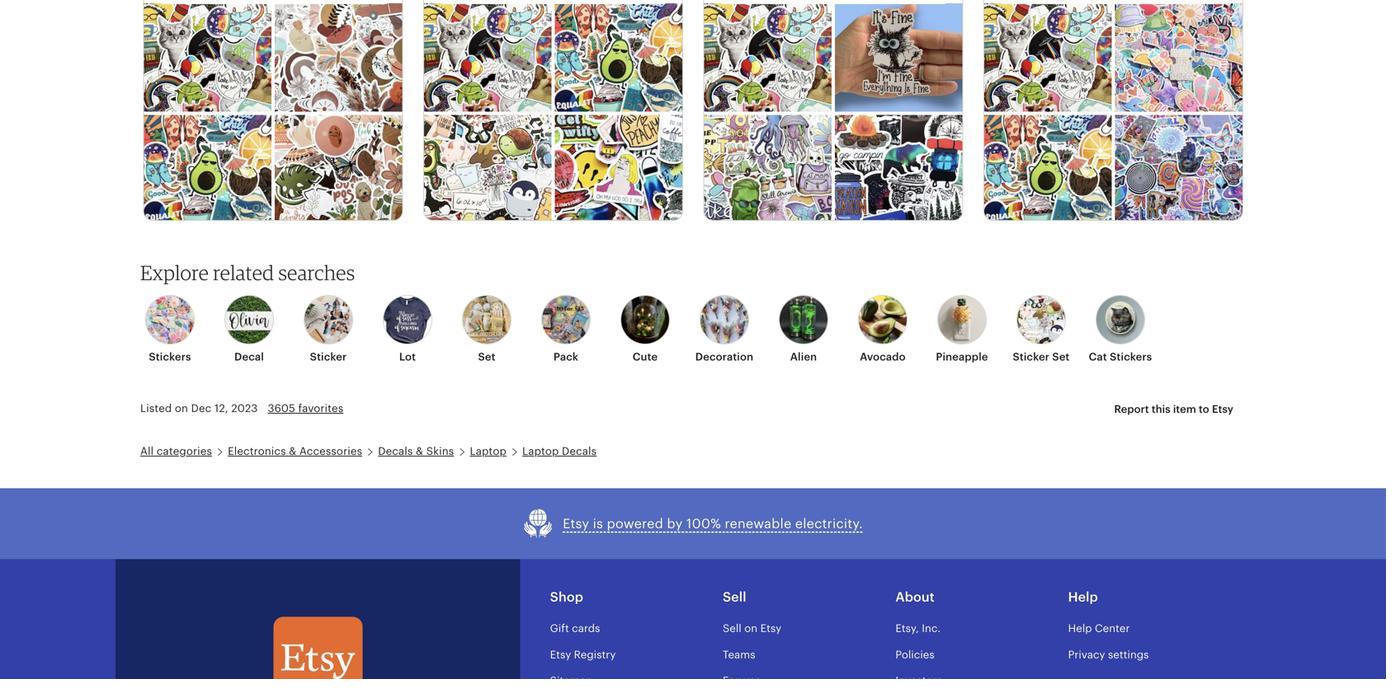 Task type: describe. For each thing, give the bounding box(es) containing it.
powered
[[607, 517, 663, 532]]

teams link
[[723, 649, 756, 662]]

2 set from the left
[[1052, 351, 1070, 364]]

accessories
[[299, 446, 362, 458]]

favorites
[[298, 403, 344, 415]]

pineapple
[[936, 351, 988, 364]]

gift cards
[[550, 623, 600, 636]]

electronics & accessories link
[[228, 446, 362, 458]]

etsy is powered by 100% renewable electricity. button
[[523, 509, 863, 540]]

it's fine, i'm fine, everything is fine sticker, funny sticker, cat sticker, water bottle, notebook sticker, laptop sticker, water resistant image
[[835, 3, 962, 112]]

trippy psychedelic stickers for adults(10-200pcs), holographic hippie sticker packs, laptop hydro flask water bottle computer skateboard image
[[1115, 115, 1243, 224]]

center
[[1095, 623, 1130, 636]]

100%
[[686, 517, 721, 532]]

electronics
[[228, 446, 286, 458]]

decals & skins link
[[378, 446, 454, 458]]

all
[[140, 446, 154, 458]]

all categories link
[[140, 446, 212, 458]]

sell on etsy link
[[723, 623, 782, 636]]

3605 favorites
[[268, 403, 344, 415]]

1 stickers from the left
[[149, 351, 191, 364]]

cards
[[572, 623, 600, 636]]

categories
[[157, 446, 212, 458]]

on for listed
[[175, 403, 188, 415]]

by
[[667, 517, 683, 532]]

electronics & accessories
[[228, 446, 362, 458]]

cat
[[1089, 351, 1107, 364]]

decoration link
[[690, 296, 759, 365]]

3605
[[268, 403, 295, 415]]

searches
[[278, 261, 355, 285]]

inc.
[[922, 623, 941, 636]]

etsy, inc. link
[[896, 623, 941, 636]]

set link
[[452, 296, 522, 365]]

100 varied colors cool sticker lot book fun pack laptop car alien decals image for trippy psychedelic stickers for adults(10-200pcs), holographic hippie sticker packs, laptop hydro flask water bottle computer skateboard image
[[984, 3, 1112, 112]]

100 varied colors cool sticker lot book fun pack laptop car alien decals image for "50 random sticker pack for laptop book decoration stickers" "image"
[[424, 3, 551, 112]]

1 set from the left
[[478, 351, 496, 364]]

decal
[[234, 351, 264, 364]]

settings
[[1108, 649, 1149, 662]]

75 cute mixed colors sticker lot book fun pack laptop car decals image
[[424, 115, 551, 224]]

policies
[[896, 649, 935, 662]]

privacy settings link
[[1068, 649, 1149, 662]]

etsy inside etsy is powered by 100% renewable electricity. button
[[563, 517, 589, 532]]

policies link
[[896, 649, 935, 662]]

sticker for sticker
[[310, 351, 347, 364]]

laptop decals
[[522, 446, 597, 458]]

12,
[[214, 403, 228, 415]]

etsy, inc.
[[896, 623, 941, 636]]

1 horizontal spatial 100 cool mixed colors sticker lot fun pack skateboard laptop car decals image
[[555, 3, 682, 112]]

laptop for laptop decals
[[522, 446, 559, 458]]

sticker set link
[[1007, 296, 1076, 365]]

listed on dec 12, 2023
[[140, 403, 258, 415]]

avocado link
[[848, 296, 918, 365]]

1 decals from the left
[[378, 446, 413, 458]]

shop
[[550, 591, 583, 605]]

& for decals
[[416, 446, 423, 458]]

privacy
[[1068, 649, 1105, 662]]

3605 favorites link
[[268, 403, 344, 415]]

laptop decals link
[[522, 446, 597, 458]]

explore related searches
[[140, 261, 355, 285]]

explore related searches region
[[130, 261, 1256, 395]]



Task type: locate. For each thing, give the bounding box(es) containing it.
on
[[175, 403, 188, 415], [745, 623, 758, 636]]

2023
[[231, 403, 258, 415]]

sticker
[[310, 351, 347, 364], [1013, 351, 1050, 364]]

sticker left cat
[[1013, 351, 1050, 364]]

on left dec
[[175, 403, 188, 415]]

pack link
[[531, 296, 601, 365]]

sell up teams link
[[723, 623, 742, 636]]

1 horizontal spatial decals
[[562, 446, 597, 458]]

gift cards link
[[550, 623, 600, 636]]

1 sell from the top
[[723, 591, 747, 605]]

2 laptop from the left
[[522, 446, 559, 458]]

decals
[[378, 446, 413, 458], [562, 446, 597, 458]]

stickers right cat
[[1110, 351, 1152, 364]]

about
[[896, 591, 935, 605]]

teams
[[723, 649, 756, 662]]

sticker inside sticker set link
[[1013, 351, 1050, 364]]

etsy is powered by 100% renewable electricity.
[[563, 517, 863, 532]]

decoration
[[695, 351, 754, 364]]

50 cute boho stickers retro pack hydroflask laptop car sticker pack image
[[275, 3, 402, 112]]

sell up 'sell on etsy' link at the right bottom of the page
[[723, 591, 747, 605]]

2 help from the top
[[1068, 623, 1092, 636]]

0 horizontal spatial 100 cool mixed colors sticker lot fun pack skateboard laptop car decals image
[[144, 115, 271, 224]]

1 horizontal spatial sticker
[[1013, 351, 1050, 364]]

laptop for laptop link
[[470, 446, 507, 458]]

explore
[[140, 261, 209, 285]]

renewable
[[725, 517, 792, 532]]

all categories
[[140, 446, 212, 458]]

& for electronics
[[289, 446, 297, 458]]

help center
[[1068, 623, 1130, 636]]

2 stickers from the left
[[1110, 351, 1152, 364]]

1 help from the top
[[1068, 591, 1098, 605]]

100 varied colors cool sticker lot book fun pack laptop car alien decals image for 50 outdoor camping hiking stickers pack nature set lot image
[[704, 3, 832, 112]]

2 sticker from the left
[[1013, 351, 1050, 364]]

lot
[[399, 351, 416, 364]]

laptop link
[[470, 446, 507, 458]]

help center link
[[1068, 623, 1130, 636]]

cute link
[[611, 296, 680, 365]]

report
[[1114, 403, 1149, 416]]

0 vertical spatial on
[[175, 403, 188, 415]]

3 100 varied colors cool sticker lot book fun pack laptop car alien decals image from the left
[[704, 3, 832, 112]]

decals up is
[[562, 446, 597, 458]]

report this item to etsy
[[1114, 403, 1234, 416]]

etsy
[[1212, 403, 1234, 416], [563, 517, 589, 532], [760, 623, 782, 636], [550, 649, 571, 662]]

cat stickers
[[1089, 351, 1152, 364]]

etsy registry
[[550, 649, 616, 662]]

sticker set
[[1013, 351, 1070, 364]]

& left skins
[[416, 446, 423, 458]]

item
[[1173, 403, 1196, 416]]

sell for sell on etsy
[[723, 623, 742, 636]]

0 horizontal spatial laptop
[[470, 446, 507, 458]]

set left the pack on the left
[[478, 351, 496, 364]]

lot link
[[373, 296, 442, 365]]

pack
[[554, 351, 579, 364]]

on for sell
[[745, 623, 758, 636]]

help
[[1068, 591, 1098, 605], [1068, 623, 1092, 636]]

avocado
[[860, 351, 906, 364]]

sticker for sticker set
[[1013, 351, 1050, 364]]

&
[[289, 446, 297, 458], [416, 446, 423, 458]]

100 varied colors cool sticker lot book fun pack laptop car alien decals image for the 100 cute boho stickers retro pack computer water bottle sticker pack image on the left of the page
[[144, 3, 271, 112]]

2 & from the left
[[416, 446, 423, 458]]

registry
[[574, 649, 616, 662]]

1 horizontal spatial set
[[1052, 351, 1070, 364]]

0 horizontal spatial decals
[[378, 446, 413, 458]]

0 horizontal spatial set
[[478, 351, 496, 364]]

1 vertical spatial on
[[745, 623, 758, 636]]

1 horizontal spatial stickers
[[1110, 351, 1152, 364]]

2 decals from the left
[[562, 446, 597, 458]]

1 vertical spatial help
[[1068, 623, 1092, 636]]

1 horizontal spatial &
[[416, 446, 423, 458]]

1 laptop from the left
[[470, 446, 507, 458]]

0 horizontal spatial on
[[175, 403, 188, 415]]

0 vertical spatial sell
[[723, 591, 747, 605]]

listed
[[140, 403, 172, 415]]

related
[[213, 261, 274, 285]]

gift
[[550, 623, 569, 636]]

sticker inside sticker link
[[310, 351, 347, 364]]

1 & from the left
[[289, 446, 297, 458]]

50 outdoor camping hiking stickers pack nature set lot image
[[835, 115, 962, 224]]

on up teams link
[[745, 623, 758, 636]]

50 random sticker pack for laptop book decoration stickers image
[[555, 115, 682, 224]]

skins
[[426, 446, 454, 458]]

1 100 varied colors cool sticker lot book fun pack laptop car alien decals image from the left
[[144, 3, 271, 112]]

help for help center
[[1068, 623, 1092, 636]]

help up the privacy
[[1068, 623, 1092, 636]]

100 cool mixed colors sticker lot fun pack skateboard laptop car decals image for '100 varied colors cool sticker lot book fun pack laptop car alien decals' image related to trippy psychedelic stickers for adults(10-200pcs), holographic hippie sticker packs, laptop hydro flask water bottle computer skateboard image
[[984, 115, 1112, 224]]

0 horizontal spatial stickers
[[149, 351, 191, 364]]

laptop
[[470, 446, 507, 458], [522, 446, 559, 458]]

4 100 varied colors cool sticker lot book fun pack laptop car alien decals image from the left
[[984, 3, 1112, 112]]

stickers up listed
[[149, 351, 191, 364]]

privacy settings
[[1068, 649, 1149, 662]]

sell for sell
[[723, 591, 747, 605]]

alien
[[790, 351, 817, 364]]

100 cool mixed colors sticker lot fun pack skateboard laptop car decals image for '100 varied colors cool sticker lot book fun pack laptop car alien decals' image for the 100 cute boho stickers retro pack computer water bottle sticker pack image on the left of the page
[[144, 115, 271, 224]]

decals & skins
[[378, 446, 454, 458]]

cat stickers link
[[1086, 296, 1155, 365]]

decal link
[[215, 296, 284, 365]]

2 horizontal spatial 100 cool mixed colors sticker lot fun pack skateboard laptop car decals image
[[984, 115, 1112, 224]]

stickers link
[[135, 296, 205, 365]]

100 cool mixed colors sticker lot fun pack skateboard laptop car decals image
[[555, 3, 682, 112], [144, 115, 271, 224], [984, 115, 1112, 224]]

100 varied colors cool sticker lot book fun pack laptop car alien decals image
[[144, 3, 271, 112], [424, 3, 551, 112], [704, 3, 832, 112], [984, 3, 1112, 112]]

alien link
[[769, 296, 838, 365]]

1 vertical spatial sell
[[723, 623, 742, 636]]

& right electronics on the left bottom
[[289, 446, 297, 458]]

laptop right laptop link
[[522, 446, 559, 458]]

etsy inside report this item to etsy button
[[1212, 403, 1234, 416]]

report this item to etsy button
[[1102, 395, 1246, 425]]

sticker up favorites
[[310, 351, 347, 364]]

stickers
[[149, 351, 191, 364], [1110, 351, 1152, 364]]

help for help
[[1068, 591, 1098, 605]]

this
[[1152, 403, 1171, 416]]

0 horizontal spatial sticker
[[310, 351, 347, 364]]

sell
[[723, 591, 747, 605], [723, 623, 742, 636]]

set left cat
[[1052, 351, 1070, 364]]

sticker link
[[294, 296, 363, 365]]

10-100 pcs holographic aesthetic stickers, boho reflective laptop stickers pack, diy art for water bottle, phone, computer, scrapbooking image
[[1115, 3, 1243, 112]]

decals left skins
[[378, 446, 413, 458]]

pineapple link
[[928, 296, 997, 365]]

100 cool colorful sticker pack skateboard laptop car stickers image
[[704, 115, 832, 224]]

to
[[1199, 403, 1210, 416]]

cute
[[633, 351, 658, 364]]

laptop right skins
[[470, 446, 507, 458]]

0 vertical spatial help
[[1068, 591, 1098, 605]]

100 cute boho stickers retro pack computer water bottle sticker pack image
[[275, 115, 402, 224]]

etsy,
[[896, 623, 919, 636]]

dec
[[191, 403, 212, 415]]

1 horizontal spatial on
[[745, 623, 758, 636]]

1 sticker from the left
[[310, 351, 347, 364]]

set
[[478, 351, 496, 364], [1052, 351, 1070, 364]]

0 horizontal spatial &
[[289, 446, 297, 458]]

1 horizontal spatial laptop
[[522, 446, 559, 458]]

2 sell from the top
[[723, 623, 742, 636]]

sell on etsy
[[723, 623, 782, 636]]

is
[[593, 517, 603, 532]]

electricity.
[[795, 517, 863, 532]]

etsy registry link
[[550, 649, 616, 662]]

help up help center link
[[1068, 591, 1098, 605]]

2 100 varied colors cool sticker lot book fun pack laptop car alien decals image from the left
[[424, 3, 551, 112]]



Task type: vqa. For each thing, say whether or not it's contained in the screenshot.
Listed's on
yes



